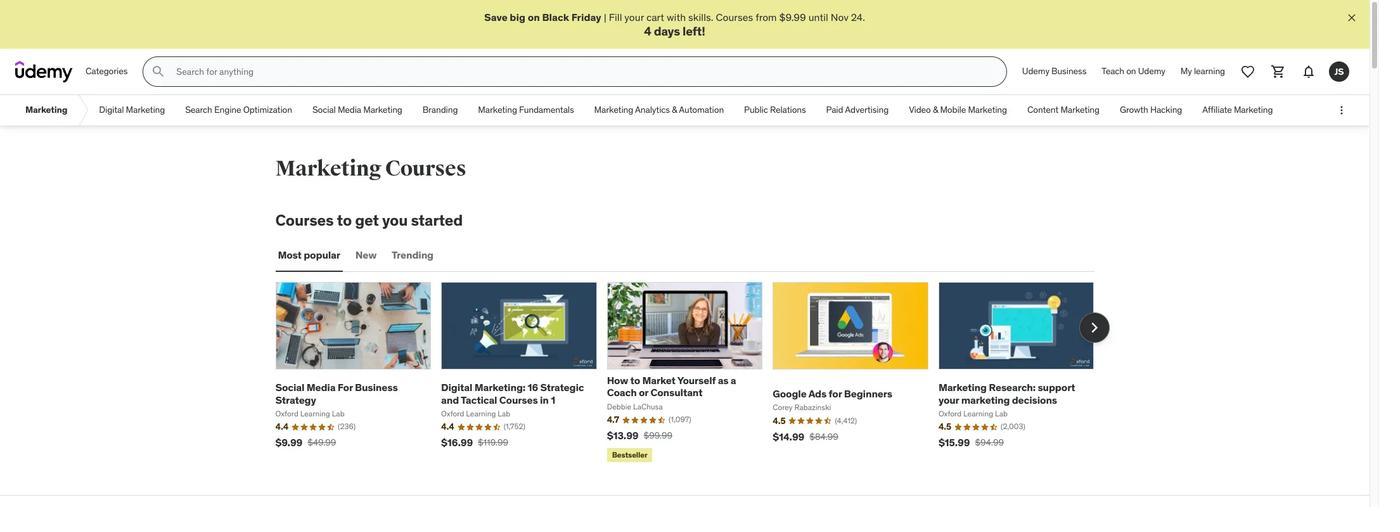 Task type: describe. For each thing, give the bounding box(es) containing it.
more subcategory menu links image
[[1336, 104, 1348, 117]]

how to market yourself as a coach or consultant link
[[607, 374, 736, 399]]

public relations
[[744, 104, 806, 116]]

google ads for beginners link
[[773, 387, 893, 400]]

most
[[278, 249, 302, 261]]

2 & from the left
[[933, 104, 938, 116]]

left!
[[683, 24, 705, 39]]

hacking
[[1150, 104, 1182, 116]]

big
[[510, 11, 526, 23]]

my learning
[[1181, 66, 1225, 77]]

branding
[[423, 104, 458, 116]]

$9.99
[[779, 11, 806, 23]]

wishlist image
[[1241, 64, 1256, 79]]

my
[[1181, 66, 1192, 77]]

get
[[355, 211, 379, 230]]

js
[[1335, 66, 1344, 77]]

for
[[338, 381, 353, 394]]

media for for
[[307, 381, 336, 394]]

decisions
[[1012, 393, 1057, 406]]

submit search image
[[151, 64, 166, 79]]

courses inside the digital marketing: 16 strategic and tactical courses in 1
[[499, 393, 538, 406]]

udemy image
[[15, 61, 73, 83]]

new button
[[353, 240, 379, 271]]

strategic
[[540, 381, 584, 394]]

digital for digital marketing
[[99, 104, 124, 116]]

on inside save big on black friday | fill your cart with skills. courses from $9.99 until nov 24. 4 days left!
[[528, 11, 540, 23]]

optimization
[[243, 104, 292, 116]]

1 horizontal spatial business
[[1052, 66, 1087, 77]]

ads
[[809, 387, 827, 400]]

my learning link
[[1173, 57, 1233, 87]]

marketing courses
[[275, 155, 466, 182]]

growth hacking link
[[1110, 95, 1193, 126]]

udemy business
[[1022, 66, 1087, 77]]

google
[[773, 387, 807, 400]]

search engine optimization link
[[175, 95, 302, 126]]

marketing research: support your marketing decisions
[[939, 381, 1075, 406]]

carousel element
[[275, 282, 1110, 465]]

black
[[542, 11, 569, 23]]

udemy business link
[[1015, 57, 1094, 87]]

arrow pointing to subcategory menu links image
[[78, 95, 89, 126]]

2 udemy from the left
[[1138, 66, 1166, 77]]

days
[[654, 24, 680, 39]]

marketing analytics & automation link
[[584, 95, 734, 126]]

business inside social media for business strategy
[[355, 381, 398, 394]]

video
[[909, 104, 931, 116]]

courses up the started
[[385, 155, 466, 182]]

close image
[[1346, 11, 1358, 24]]

as
[[718, 374, 729, 387]]

social media marketing
[[312, 104, 402, 116]]

digital marketing: 16 strategic and tactical courses in 1 link
[[441, 381, 584, 406]]

marketing fundamentals
[[478, 104, 574, 116]]

fill
[[609, 11, 622, 23]]

notifications image
[[1301, 64, 1317, 79]]

marketing
[[961, 393, 1010, 406]]

paid
[[826, 104, 843, 116]]

media for marketing
[[338, 104, 361, 116]]

paid advertising link
[[816, 95, 899, 126]]

automation
[[679, 104, 724, 116]]

social for social media marketing
[[312, 104, 336, 116]]

new
[[356, 249, 377, 261]]

marketing:
[[475, 381, 526, 394]]

digital marketing link
[[89, 95, 175, 126]]

popular
[[304, 249, 340, 261]]

consultant
[[651, 386, 703, 399]]

strategy
[[275, 393, 316, 406]]

in
[[540, 393, 549, 406]]

social media marketing link
[[302, 95, 413, 126]]

content marketing
[[1028, 104, 1100, 116]]

social media for business strategy link
[[275, 381, 398, 406]]

how to market yourself as a coach or consultant
[[607, 374, 736, 399]]

relations
[[770, 104, 806, 116]]

24.
[[851, 11, 865, 23]]

fundamentals
[[519, 104, 574, 116]]

|
[[604, 11, 607, 23]]

4
[[644, 24, 651, 39]]

trending button
[[389, 240, 436, 271]]

advertising
[[845, 104, 889, 116]]

marketing research: support your marketing decisions link
[[939, 381, 1075, 406]]



Task type: vqa. For each thing, say whether or not it's contained in the screenshot.
for-
no



Task type: locate. For each thing, give the bounding box(es) containing it.
courses left from
[[716, 11, 753, 23]]

your inside save big on black friday | fill your cart with skills. courses from $9.99 until nov 24. 4 days left!
[[625, 11, 644, 23]]

save big on black friday | fill your cart with skills. courses from $9.99 until nov 24. 4 days left!
[[484, 11, 865, 39]]

most popular button
[[275, 240, 343, 271]]

your right fill
[[625, 11, 644, 23]]

media up marketing courses
[[338, 104, 361, 116]]

0 vertical spatial digital
[[99, 104, 124, 116]]

a
[[731, 374, 736, 387]]

shopping cart with 0 items image
[[1271, 64, 1286, 79]]

you
[[382, 211, 408, 230]]

video & mobile marketing
[[909, 104, 1007, 116]]

learning
[[1194, 66, 1225, 77]]

marketing link
[[15, 95, 78, 126]]

0 horizontal spatial to
[[337, 211, 352, 230]]

on right big
[[528, 11, 540, 23]]

support
[[1038, 381, 1075, 394]]

mobile
[[940, 104, 966, 116]]

&
[[672, 104, 677, 116], [933, 104, 938, 116]]

teach on udemy
[[1102, 66, 1166, 77]]

video & mobile marketing link
[[899, 95, 1017, 126]]

how
[[607, 374, 628, 387]]

and
[[441, 393, 459, 406]]

marketing
[[25, 104, 67, 116], [126, 104, 165, 116], [363, 104, 402, 116], [478, 104, 517, 116], [594, 104, 633, 116], [968, 104, 1007, 116], [1061, 104, 1100, 116], [1234, 104, 1273, 116], [275, 155, 381, 182], [939, 381, 987, 394]]

market
[[642, 374, 676, 387]]

business right for
[[355, 381, 398, 394]]

affiliate
[[1203, 104, 1232, 116]]

1 horizontal spatial udemy
[[1138, 66, 1166, 77]]

js link
[[1324, 57, 1355, 87]]

business up the content marketing
[[1052, 66, 1087, 77]]

courses inside save big on black friday | fill your cart with skills. courses from $9.99 until nov 24. 4 days left!
[[716, 11, 753, 23]]

1 horizontal spatial your
[[939, 393, 959, 406]]

to for market
[[630, 374, 640, 387]]

1 vertical spatial to
[[630, 374, 640, 387]]

your inside marketing research: support your marketing decisions
[[939, 393, 959, 406]]

your left marketing
[[939, 393, 959, 406]]

social for social media for business strategy
[[275, 381, 305, 394]]

social left for
[[275, 381, 305, 394]]

media inside social media for business strategy
[[307, 381, 336, 394]]

0 horizontal spatial udemy
[[1022, 66, 1050, 77]]

skills.
[[688, 11, 714, 23]]

0 horizontal spatial social
[[275, 381, 305, 394]]

paid advertising
[[826, 104, 889, 116]]

from
[[756, 11, 777, 23]]

search
[[185, 104, 212, 116]]

to inside how to market yourself as a coach or consultant
[[630, 374, 640, 387]]

social right optimization
[[312, 104, 336, 116]]

started
[[411, 211, 463, 230]]

branding link
[[413, 95, 468, 126]]

courses
[[716, 11, 753, 23], [385, 155, 466, 182], [275, 211, 334, 230], [499, 393, 538, 406]]

1 vertical spatial social
[[275, 381, 305, 394]]

to for get
[[337, 211, 352, 230]]

digital marketing
[[99, 104, 165, 116]]

1 horizontal spatial &
[[933, 104, 938, 116]]

udemy up the content
[[1022, 66, 1050, 77]]

until
[[809, 11, 828, 23]]

for
[[829, 387, 842, 400]]

beginners
[[844, 387, 893, 400]]

0 horizontal spatial your
[[625, 11, 644, 23]]

0 horizontal spatial &
[[672, 104, 677, 116]]

social media for business strategy
[[275, 381, 398, 406]]

digital for digital marketing: 16 strategic and tactical courses in 1
[[441, 381, 472, 394]]

0 vertical spatial on
[[528, 11, 540, 23]]

0 horizontal spatial business
[[355, 381, 398, 394]]

marketing inside marketing research: support your marketing decisions
[[939, 381, 987, 394]]

search engine optimization
[[185, 104, 292, 116]]

digital left marketing:
[[441, 381, 472, 394]]

social inside social media marketing link
[[312, 104, 336, 116]]

0 horizontal spatial on
[[528, 11, 540, 23]]

courses left in
[[499, 393, 538, 406]]

social
[[312, 104, 336, 116], [275, 381, 305, 394]]

to left get at the top left of the page
[[337, 211, 352, 230]]

to
[[337, 211, 352, 230], [630, 374, 640, 387]]

social inside social media for business strategy
[[275, 381, 305, 394]]

0 vertical spatial your
[[625, 11, 644, 23]]

or
[[639, 386, 649, 399]]

1 horizontal spatial on
[[1127, 66, 1136, 77]]

digital inside digital marketing link
[[99, 104, 124, 116]]

content marketing link
[[1017, 95, 1110, 126]]

nov
[[831, 11, 849, 23]]

1 vertical spatial on
[[1127, 66, 1136, 77]]

1 vertical spatial business
[[355, 381, 398, 394]]

teach on udemy link
[[1094, 57, 1173, 87]]

growth hacking
[[1120, 104, 1182, 116]]

1 & from the left
[[672, 104, 677, 116]]

1 vertical spatial media
[[307, 381, 336, 394]]

your
[[625, 11, 644, 23], [939, 393, 959, 406]]

0 horizontal spatial digital
[[99, 104, 124, 116]]

cart
[[647, 11, 664, 23]]

0 vertical spatial media
[[338, 104, 361, 116]]

& right analytics
[[672, 104, 677, 116]]

16
[[528, 381, 538, 394]]

1 horizontal spatial digital
[[441, 381, 472, 394]]

0 horizontal spatial media
[[307, 381, 336, 394]]

1 horizontal spatial social
[[312, 104, 336, 116]]

1 horizontal spatial media
[[338, 104, 361, 116]]

1 vertical spatial digital
[[441, 381, 472, 394]]

teach
[[1102, 66, 1125, 77]]

0 vertical spatial social
[[312, 104, 336, 116]]

1
[[551, 393, 555, 406]]

digital inside the digital marketing: 16 strategic and tactical courses in 1
[[441, 381, 472, 394]]

google ads for beginners
[[773, 387, 893, 400]]

public relations link
[[734, 95, 816, 126]]

0 vertical spatial to
[[337, 211, 352, 230]]

Search for anything text field
[[174, 61, 991, 83]]

categories
[[86, 66, 128, 77]]

save
[[484, 11, 508, 23]]

affiliate marketing link
[[1193, 95, 1283, 126]]

1 udemy from the left
[[1022, 66, 1050, 77]]

research:
[[989, 381, 1036, 394]]

public
[[744, 104, 768, 116]]

1 vertical spatial your
[[939, 393, 959, 406]]

media left for
[[307, 381, 336, 394]]

marketing analytics & automation
[[594, 104, 724, 116]]

0 vertical spatial business
[[1052, 66, 1087, 77]]

coach
[[607, 386, 637, 399]]

& right 'video'
[[933, 104, 938, 116]]

engine
[[214, 104, 241, 116]]

on right teach
[[1127, 66, 1136, 77]]

digital marketing: 16 strategic and tactical courses in 1
[[441, 381, 584, 406]]

digital right arrow pointing to subcategory menu links image
[[99, 104, 124, 116]]

udemy
[[1022, 66, 1050, 77], [1138, 66, 1166, 77]]

courses up 'most popular'
[[275, 211, 334, 230]]

tactical
[[461, 393, 497, 406]]

udemy left my
[[1138, 66, 1166, 77]]

on inside 'teach on udemy' link
[[1127, 66, 1136, 77]]

analytics
[[635, 104, 670, 116]]

next image
[[1084, 318, 1105, 338]]

digital
[[99, 104, 124, 116], [441, 381, 472, 394]]

with
[[667, 11, 686, 23]]

courses to get you started
[[275, 211, 463, 230]]

to right 'how' in the left of the page
[[630, 374, 640, 387]]

categories button
[[78, 57, 135, 87]]

most popular
[[278, 249, 340, 261]]

growth
[[1120, 104, 1148, 116]]

1 horizontal spatial to
[[630, 374, 640, 387]]



